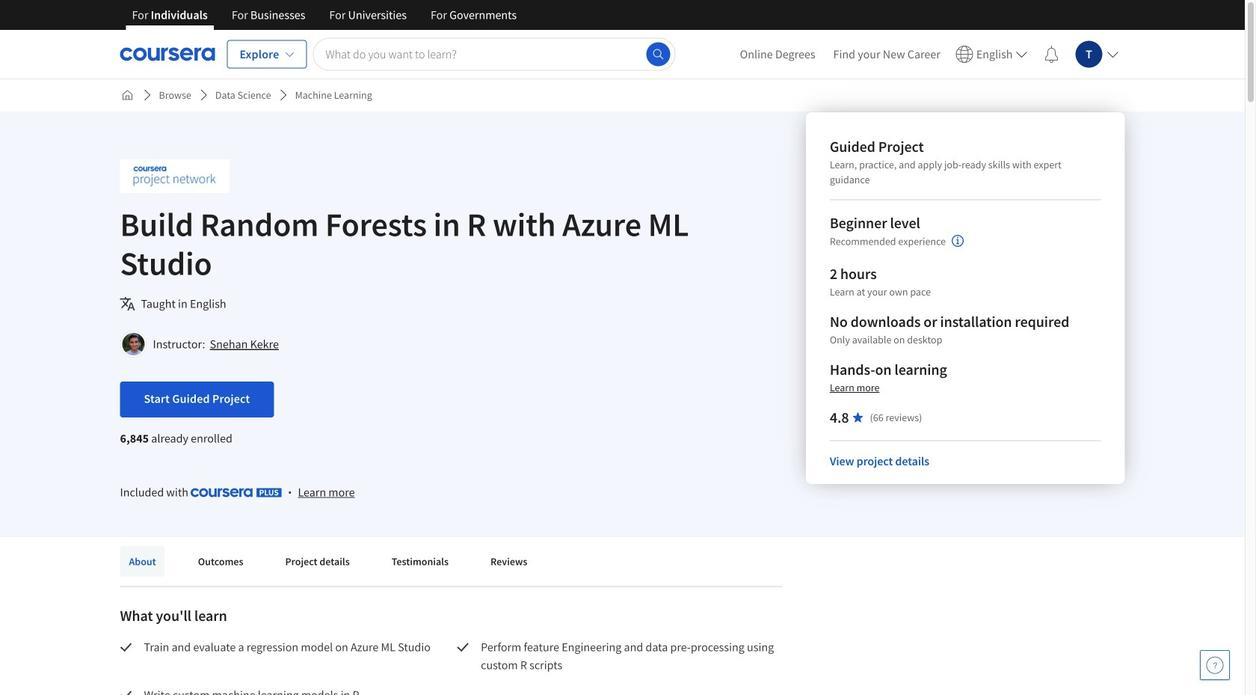 Task type: locate. For each thing, give the bounding box(es) containing it.
What do you want to learn? text field
[[313, 38, 676, 71]]

home image
[[122, 89, 134, 101]]

coursera project network image
[[120, 159, 230, 193]]

None search field
[[313, 38, 676, 71]]

learn more about hands-on learning element
[[830, 380, 880, 395]]

snehan kekre image
[[122, 333, 145, 355]]

coursera plus image
[[191, 488, 282, 497]]



Task type: vqa. For each thing, say whether or not it's contained in the screenshot.
'of'
no



Task type: describe. For each thing, give the bounding box(es) containing it.
information about difficulty level pre-requisites. image
[[953, 235, 965, 247]]

help center image
[[1207, 656, 1225, 674]]

coursera image
[[120, 42, 215, 66]]

banner navigation
[[120, 0, 529, 41]]



